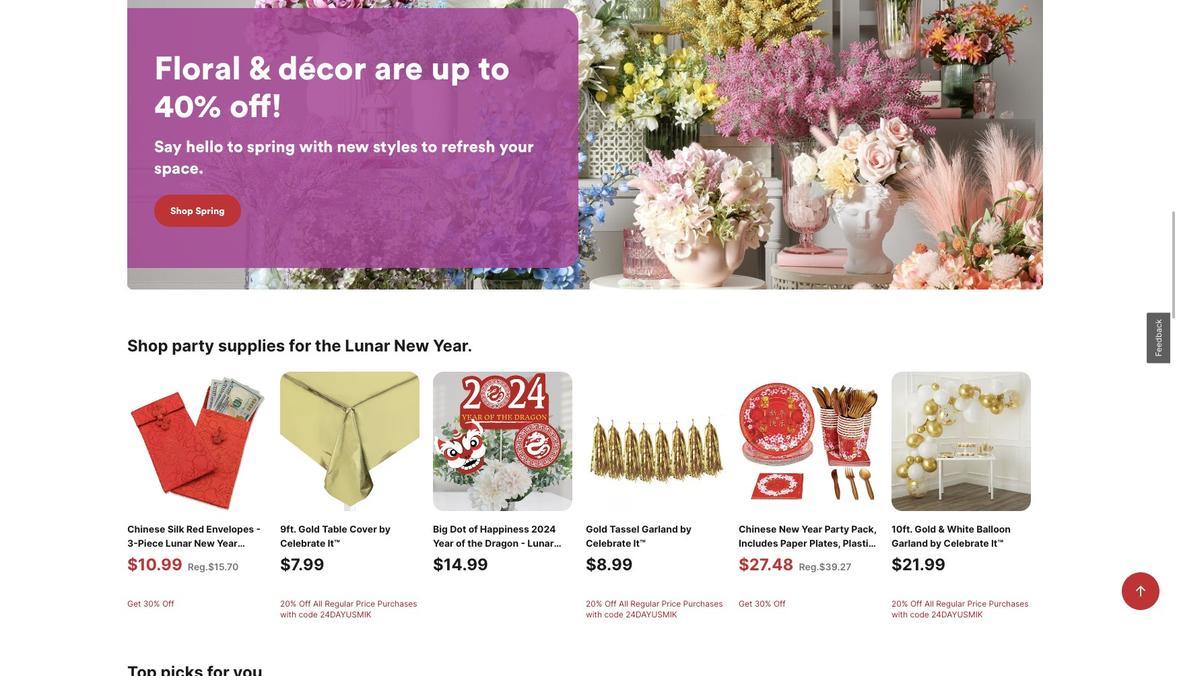 Task type: vqa. For each thing, say whether or not it's contained in the screenshot.
'Year' to the middle
yes



Task type: locate. For each thing, give the bounding box(es) containing it.
get down $10.99
[[127, 599, 141, 609]]

2 vertical spatial new
[[433, 552, 454, 563]]

party
[[172, 336, 214, 356]]

big dot of happiness 2024 year of the dragon - lunar new year centerpiece sticks - table toppers - set of 15
[[433, 523, 567, 577]]

24dayusmik down "$8.99"
[[626, 610, 678, 620]]

and
[[807, 552, 824, 563]]

floral & décor are up to 40% off!
[[154, 47, 510, 126]]

2 horizontal spatial 20%
[[892, 599, 909, 609]]

2 get from the left
[[739, 599, 753, 609]]

3 price from the left
[[968, 599, 987, 609]]

0 horizontal spatial celebrate
[[280, 538, 326, 549]]

1 vertical spatial table
[[440, 566, 465, 577]]

0 horizontal spatial 20% off all regular price purchases with code 24dayusmik
[[280, 599, 417, 620]]

3 celebrate from the left
[[944, 538, 990, 549]]

1 horizontal spatial code
[[605, 610, 624, 620]]

1 20% from the left
[[280, 599, 297, 609]]

3 purchases from the left
[[990, 599, 1029, 609]]

1 horizontal spatial &
[[939, 523, 945, 535]]

garland
[[642, 523, 678, 535], [892, 538, 929, 549]]

0 horizontal spatial get
[[127, 599, 141, 609]]

price down 9ft. gold table cover by celebrate it™ $7.99
[[356, 599, 375, 609]]

shop inside shop spring button
[[170, 205, 193, 217]]

1 20% off all regular price purchases with code 24dayusmik from the left
[[280, 599, 417, 620]]

20% for $21.99
[[892, 599, 909, 609]]

3 20% off all regular price purchases with code 24dayusmik from the left
[[892, 599, 1029, 620]]

to right hello
[[227, 136, 243, 156]]

to right styles
[[422, 136, 438, 156]]

1 purchases from the left
[[378, 599, 417, 609]]

4 off from the left
[[774, 599, 786, 609]]

2 it™ from the left
[[634, 538, 646, 549]]

code for $7.99
[[299, 610, 318, 620]]

$8.99
[[586, 555, 633, 575]]

1 code from the left
[[299, 610, 318, 620]]

0 horizontal spatial table
[[322, 523, 348, 535]]

1 price from the left
[[356, 599, 375, 609]]

& right floral
[[248, 47, 270, 88]]

2 off from the left
[[299, 599, 311, 609]]

price down gold tassel garland by celebrate it™ $8.99
[[662, 599, 681, 609]]

by right tassel
[[681, 523, 692, 535]]

2 horizontal spatial 24dayusmik
[[932, 610, 984, 620]]

table
[[322, 523, 348, 535], [440, 566, 465, 577]]

regular down the $21.99
[[937, 599, 966, 609]]

off
[[162, 599, 174, 609], [299, 599, 311, 609], [605, 599, 617, 609], [774, 599, 786, 609], [911, 599, 923, 609]]

to inside floral & décor are up to 40% off!
[[479, 47, 510, 88]]

table inside big dot of happiness 2024 year of the dragon - lunar new year centerpiece sticks - table toppers - set of 15
[[440, 566, 465, 577]]

2 horizontal spatial purchases
[[990, 599, 1029, 609]]

1 vertical spatial year
[[433, 538, 454, 549]]

with down $7.99
[[280, 610, 297, 620]]

the right for
[[315, 336, 341, 356]]

1 horizontal spatial all
[[619, 599, 629, 609]]

0 horizontal spatial to
[[227, 136, 243, 156]]

2 horizontal spatial price
[[968, 599, 987, 609]]

2 price from the left
[[662, 599, 681, 609]]

1 horizontal spatial purchases
[[684, 599, 723, 609]]

all down the $21.99
[[925, 599, 935, 609]]

24dayusmik down $7.99
[[320, 610, 372, 620]]

regular down 9ft. gold table cover by celebrate it™ $7.99
[[325, 599, 354, 609]]

off down "$8.99"
[[605, 599, 617, 609]]

gold for $7.99
[[299, 523, 320, 535]]

& inside the 10ft. gold & white balloon garland by celebrate it™ $21.99
[[939, 523, 945, 535]]

0 horizontal spatial the
[[315, 336, 341, 356]]

24dayusmik down the $21.99
[[932, 610, 984, 620]]

by up the $21.99
[[931, 538, 942, 549]]

big dot of happiness 2024 year of the dragon - lunar new year centerpiece sticks - table toppers - set of 15 image
[[433, 372, 573, 511]]

0 vertical spatial table
[[322, 523, 348, 535]]

3 regular from the left
[[937, 599, 966, 609]]

gold right '9ft.'
[[299, 523, 320, 535]]

-
[[521, 538, 526, 549], [433, 566, 438, 577], [508, 566, 512, 577]]

3 off from the left
[[605, 599, 617, 609]]

2 vertical spatial of
[[532, 566, 541, 577]]

year
[[802, 523, 823, 535], [433, 538, 454, 549], [456, 552, 477, 563]]

by
[[379, 523, 391, 535], [681, 523, 692, 535], [931, 538, 942, 549]]

30% down $10.99
[[143, 599, 160, 609]]

pieces)
[[814, 566, 848, 577]]

new
[[394, 336, 429, 356], [779, 523, 800, 535], [433, 552, 454, 563]]

all down "$8.99"
[[619, 599, 629, 609]]

144
[[794, 566, 812, 577]]

shop spring button
[[154, 195, 241, 227]]

1 vertical spatial shop
[[127, 336, 168, 356]]

get for $27.48
[[739, 599, 753, 609]]

the
[[315, 336, 341, 356], [468, 538, 483, 549]]

2 20% from the left
[[586, 599, 603, 609]]

of down "dot"
[[456, 538, 466, 549]]

1 24dayusmik from the left
[[320, 610, 372, 620]]

table inside 9ft. gold table cover by celebrate it™ $7.99
[[322, 523, 348, 535]]

0 horizontal spatial gold
[[299, 523, 320, 535]]

cups,
[[778, 552, 805, 563]]

1 celebrate from the left
[[280, 538, 326, 549]]

&
[[248, 47, 270, 88], [939, 523, 945, 535]]

20% down $7.99
[[280, 599, 297, 609]]

1 vertical spatial new
[[779, 523, 800, 535]]

1 30% from the left
[[143, 599, 160, 609]]

regular for $7.99
[[325, 599, 354, 609]]

1 horizontal spatial -
[[508, 566, 512, 577]]

0 horizontal spatial purchases
[[378, 599, 417, 609]]

- down big at the bottom of page
[[433, 566, 438, 577]]

0 vertical spatial year
[[802, 523, 823, 535]]

lunar
[[345, 336, 390, 356], [528, 538, 554, 549]]

2 gold from the left
[[586, 523, 608, 535]]

(serves
[[739, 566, 775, 577]]

1 horizontal spatial the
[[468, 538, 483, 549]]

20% for $8.99
[[586, 599, 603, 609]]

10ft.
[[892, 523, 913, 535]]

2 purchases from the left
[[684, 599, 723, 609]]

get 30% off
[[127, 599, 174, 609], [739, 599, 786, 609]]

1 horizontal spatial year
[[456, 552, 477, 563]]

2 20% off all regular price purchases with code 24dayusmik from the left
[[586, 599, 723, 620]]

all
[[313, 599, 323, 609], [619, 599, 629, 609], [925, 599, 935, 609]]

get 30% off for $27.48
[[739, 599, 786, 609]]

30% for $27.48
[[755, 599, 772, 609]]

0 horizontal spatial get 30% off
[[127, 599, 174, 609]]

2 code from the left
[[605, 610, 624, 620]]

1 horizontal spatial 30%
[[755, 599, 772, 609]]

3 all from the left
[[925, 599, 935, 609]]

gold left tassel
[[586, 523, 608, 535]]

off down 24,
[[774, 599, 786, 609]]

price for $21.99
[[968, 599, 987, 609]]

get 30% off down $10.99
[[127, 599, 174, 609]]

1 horizontal spatial price
[[662, 599, 681, 609]]

chinese
[[739, 523, 777, 535]]

2 24dayusmik from the left
[[626, 610, 678, 620]]

- right "dragon"
[[521, 538, 526, 549]]

0 horizontal spatial &
[[248, 47, 270, 88]]

0 vertical spatial new
[[394, 336, 429, 356]]

purchases for $8.99
[[684, 599, 723, 609]]

0 horizontal spatial code
[[299, 610, 318, 620]]

big
[[433, 523, 448, 535]]

2 celebrate from the left
[[586, 538, 632, 549]]

party
[[825, 523, 850, 535]]

off down $7.99
[[299, 599, 311, 609]]

2 horizontal spatial to
[[479, 47, 510, 88]]

year up toppers
[[456, 552, 477, 563]]

3 code from the left
[[911, 610, 930, 620]]

40%
[[154, 85, 222, 126]]

year up plates, at bottom right
[[802, 523, 823, 535]]

1 regular from the left
[[325, 599, 354, 609]]

price for $8.99
[[662, 599, 681, 609]]

24dayusmik for $21.99
[[932, 610, 984, 620]]

0 horizontal spatial new
[[394, 336, 429, 356]]

2 get 30% off from the left
[[739, 599, 786, 609]]

30% for $10.99
[[143, 599, 160, 609]]

1 horizontal spatial table
[[440, 566, 465, 577]]

get down (serves
[[739, 599, 753, 609]]

0 horizontal spatial of
[[456, 538, 466, 549]]

1 horizontal spatial get
[[739, 599, 753, 609]]

1 horizontal spatial of
[[469, 523, 478, 535]]

new up the paper
[[779, 523, 800, 535]]

2 30% from the left
[[755, 599, 772, 609]]

table left toppers
[[440, 566, 465, 577]]

3 20% from the left
[[892, 599, 909, 609]]

off!
[[230, 85, 282, 126]]

code down the $21.99
[[911, 610, 930, 620]]

1 horizontal spatial regular
[[631, 599, 660, 609]]

garland down the 10ft.
[[892, 538, 929, 549]]

all for $21.99
[[925, 599, 935, 609]]

say hello to spring with new styles to refresh your space.
[[154, 136, 534, 178]]

garland right tassel
[[642, 523, 678, 535]]

with left new
[[299, 136, 333, 156]]

20% off all regular price purchases with code 24dayusmik down 9ft. gold table cover by celebrate it™ $7.99
[[280, 599, 417, 620]]

1 horizontal spatial 24dayusmik
[[626, 610, 678, 620]]

2 horizontal spatial 20% off all regular price purchases with code 24dayusmik
[[892, 599, 1029, 620]]

10ft. gold & white balloon garland by celebrate it™ $21.99
[[892, 523, 1011, 575]]

2 horizontal spatial all
[[925, 599, 935, 609]]

code
[[299, 610, 318, 620], [605, 610, 624, 620], [911, 610, 930, 620]]

celebrate down '9ft.'
[[280, 538, 326, 549]]

1 vertical spatial the
[[468, 538, 483, 549]]

it™ inside gold tassel garland by celebrate it™ $8.99
[[634, 538, 646, 549]]

0 vertical spatial &
[[248, 47, 270, 88]]

0 horizontal spatial lunar
[[345, 336, 390, 356]]

0 horizontal spatial it™
[[328, 538, 340, 549]]

new left year.
[[394, 336, 429, 356]]

3 24dayusmik from the left
[[932, 610, 984, 620]]

0 horizontal spatial 24dayusmik
[[320, 610, 372, 620]]

1 horizontal spatial lunar
[[528, 538, 554, 549]]

balloon
[[977, 523, 1011, 535]]

2 horizontal spatial by
[[931, 538, 942, 549]]

0 horizontal spatial garland
[[642, 523, 678, 535]]

1 vertical spatial &
[[939, 523, 945, 535]]

0 horizontal spatial price
[[356, 599, 375, 609]]

0 horizontal spatial year
[[433, 538, 454, 549]]

15
[[544, 566, 554, 577]]

gold inside the 10ft. gold & white balloon garland by celebrate it™ $21.99
[[915, 523, 937, 535]]

$21.99
[[892, 555, 946, 575]]

paper
[[781, 538, 808, 549]]

with down the $21.99
[[892, 610, 908, 620]]

2 all from the left
[[619, 599, 629, 609]]

1 horizontal spatial by
[[681, 523, 692, 535]]

0 vertical spatial shop
[[170, 205, 193, 217]]

it™
[[328, 538, 340, 549], [634, 538, 646, 549], [992, 538, 1004, 549]]

0 horizontal spatial -
[[433, 566, 438, 577]]

2 vertical spatial year
[[456, 552, 477, 563]]

1 horizontal spatial it™
[[634, 538, 646, 549]]

regular
[[325, 599, 354, 609], [631, 599, 660, 609], [937, 599, 966, 609]]

1 gold from the left
[[299, 523, 320, 535]]

celebrate inside 9ft. gold table cover by celebrate it™ $7.99
[[280, 538, 326, 549]]

2024
[[532, 523, 556, 535]]

the inside big dot of happiness 2024 year of the dragon - lunar new year centerpiece sticks - table toppers - set of 15
[[468, 538, 483, 549]]

1 horizontal spatial new
[[433, 552, 454, 563]]

of left "15"
[[532, 566, 541, 577]]

1 horizontal spatial 20%
[[586, 599, 603, 609]]

3 it™ from the left
[[992, 538, 1004, 549]]

all for $7.99
[[313, 599, 323, 609]]

0 horizontal spatial regular
[[325, 599, 354, 609]]

get 30% off down (serves
[[739, 599, 786, 609]]

2 horizontal spatial -
[[521, 538, 526, 549]]

2 regular from the left
[[631, 599, 660, 609]]

regular down "$8.99"
[[631, 599, 660, 609]]

gold
[[299, 523, 320, 535], [586, 523, 608, 535], [915, 523, 937, 535]]

20%
[[280, 599, 297, 609], [586, 599, 603, 609], [892, 599, 909, 609]]

price down the 10ft. gold & white balloon garland by celebrate it™ $21.99
[[968, 599, 987, 609]]

30%
[[143, 599, 160, 609], [755, 599, 772, 609]]

with down "$8.99"
[[586, 610, 603, 620]]

with
[[299, 136, 333, 156], [280, 610, 297, 620], [586, 610, 603, 620], [892, 610, 908, 620]]

up
[[431, 47, 471, 88]]

off down the $21.99
[[911, 599, 923, 609]]

0 horizontal spatial 30%
[[143, 599, 160, 609]]

9ft.
[[280, 523, 296, 535]]

1 horizontal spatial 20% off all regular price purchases with code 24dayusmik
[[586, 599, 723, 620]]

& inside floral & décor are up to 40% off!
[[248, 47, 270, 88]]

price
[[356, 599, 375, 609], [662, 599, 681, 609], [968, 599, 987, 609]]

new down big at the bottom of page
[[433, 552, 454, 563]]

1 horizontal spatial gold
[[586, 523, 608, 535]]

gold inside 9ft. gold table cover by celebrate it™ $7.99
[[299, 523, 320, 535]]

0 horizontal spatial all
[[313, 599, 323, 609]]

toppers
[[467, 566, 505, 577]]

20% down "$8.99"
[[586, 599, 603, 609]]

0 horizontal spatial by
[[379, 523, 391, 535]]

0 horizontal spatial shop
[[127, 336, 168, 356]]

1 get from the left
[[127, 599, 141, 609]]

code down "$8.99"
[[605, 610, 624, 620]]

2 horizontal spatial regular
[[937, 599, 966, 609]]

1 get 30% off from the left
[[127, 599, 174, 609]]

all for $8.99
[[619, 599, 629, 609]]

1 vertical spatial of
[[456, 538, 466, 549]]

purchases for $7.99
[[378, 599, 417, 609]]

to right up
[[479, 47, 510, 88]]

2 horizontal spatial it™
[[992, 538, 1004, 549]]

1 vertical spatial garland
[[892, 538, 929, 549]]

off down $10.99
[[162, 599, 174, 609]]

reg.$15.70
[[188, 561, 239, 573]]

2 horizontal spatial celebrate
[[944, 538, 990, 549]]

refresh
[[442, 136, 496, 156]]

of right "dot"
[[469, 523, 478, 535]]

the up $14.99
[[468, 538, 483, 549]]

2 horizontal spatial year
[[802, 523, 823, 535]]

code down $7.99
[[299, 610, 318, 620]]

2 horizontal spatial code
[[911, 610, 930, 620]]

celebrate down tassel
[[586, 538, 632, 549]]

napkins
[[827, 552, 864, 563]]

gold for $21.99
[[915, 523, 937, 535]]

0 horizontal spatial 20%
[[280, 599, 297, 609]]

by inside 9ft. gold table cover by celebrate it™ $7.99
[[379, 523, 391, 535]]

3 gold from the left
[[915, 523, 937, 535]]

1 horizontal spatial get 30% off
[[739, 599, 786, 609]]

chinese new year party pack, includes paper plates, plastic cutlery, cups, and napkins (serves 24, 144 pieces)
[[739, 523, 877, 577]]

- left set
[[508, 566, 512, 577]]

gold right the 10ft.
[[915, 523, 937, 535]]

1 it™ from the left
[[328, 538, 340, 549]]

1 horizontal spatial celebrate
[[586, 538, 632, 549]]

$27.48 reg.$39.27
[[739, 555, 852, 575]]

celebrate
[[280, 538, 326, 549], [586, 538, 632, 549], [944, 538, 990, 549]]

1 horizontal spatial shop
[[170, 205, 193, 217]]

dragon
[[485, 538, 519, 549]]

by right cover
[[379, 523, 391, 535]]

1 all from the left
[[313, 599, 323, 609]]

20% off all regular price purchases with code 24dayusmik down gold tassel garland by celebrate it™ $8.99
[[586, 599, 723, 620]]

celebrate down white
[[944, 538, 990, 549]]

get
[[127, 599, 141, 609], [739, 599, 753, 609]]

purchases
[[378, 599, 417, 609], [684, 599, 723, 609], [990, 599, 1029, 609]]

2 horizontal spatial gold
[[915, 523, 937, 535]]

all down $7.99
[[313, 599, 323, 609]]

with inside say hello to spring with new styles to refresh your space.
[[299, 136, 333, 156]]

it™ inside the 10ft. gold & white balloon garland by celebrate it™ $21.99
[[992, 538, 1004, 549]]

& left white
[[939, 523, 945, 535]]

shop left party
[[127, 336, 168, 356]]

20% off all regular price purchases with code 24dayusmik
[[280, 599, 417, 620], [586, 599, 723, 620], [892, 599, 1029, 620]]

say
[[154, 136, 182, 156]]

décor
[[278, 47, 367, 88]]

of
[[469, 523, 478, 535], [456, 538, 466, 549], [532, 566, 541, 577]]

0 vertical spatial garland
[[642, 523, 678, 535]]

5 off from the left
[[911, 599, 923, 609]]

20% off all regular price purchases with code 24dayusmik down the $21.99
[[892, 599, 1029, 620]]

1 horizontal spatial garland
[[892, 538, 929, 549]]

to
[[479, 47, 510, 88], [227, 136, 243, 156], [422, 136, 438, 156]]

20% down the $21.99
[[892, 599, 909, 609]]

shop left "spring"
[[170, 205, 193, 217]]

off for $7.99
[[299, 599, 311, 609]]

$10.99
[[127, 555, 182, 575]]

30% down (serves
[[755, 599, 772, 609]]

styles
[[373, 136, 418, 156]]

2 horizontal spatial new
[[779, 523, 800, 535]]

20% off all regular price purchases with code 24dayusmik for $7.99
[[280, 599, 417, 620]]

shop
[[170, 205, 193, 217], [127, 336, 168, 356]]

year down big at the bottom of page
[[433, 538, 454, 549]]

24dayusmik
[[320, 610, 372, 620], [626, 610, 678, 620], [932, 610, 984, 620]]

table left cover
[[322, 523, 348, 535]]

1 vertical spatial lunar
[[528, 538, 554, 549]]



Task type: describe. For each thing, give the bounding box(es) containing it.
purchases for $21.99
[[990, 599, 1029, 609]]

chinese silk red envelopes - 3-piece lunar new year hongbao red money pockets, silk fabric pouches, bags for jewelry, gift, and money, 3.7 x 6.7 inches image
[[127, 372, 267, 511]]

24dayusmik for $8.99
[[626, 610, 678, 620]]

0 vertical spatial lunar
[[345, 336, 390, 356]]

with for $21.99
[[892, 610, 908, 620]]

off for $21.99
[[911, 599, 923, 609]]

space.
[[154, 157, 204, 178]]

by inside gold tassel garland by celebrate it™ $8.99
[[681, 523, 692, 535]]

by inside the 10ft. gold & white balloon garland by celebrate it™ $21.99
[[931, 538, 942, 549]]

year.
[[433, 336, 473, 356]]

$7.99
[[280, 555, 324, 575]]

pack,
[[852, 523, 877, 535]]

celebrate inside the 10ft. gold & white balloon garland by celebrate it™ $21.99
[[944, 538, 990, 549]]

new
[[337, 136, 369, 156]]

24,
[[777, 566, 792, 577]]

gold tassel garland by celebrate it™ image
[[586, 372, 726, 511]]

9ft. gold table cover by celebrate it™ $7.99
[[280, 523, 391, 575]]

1 horizontal spatial to
[[422, 136, 438, 156]]

tassel
[[610, 523, 640, 535]]

with for $8.99
[[586, 610, 603, 620]]

gold tassel garland by celebrate it™ $8.99
[[586, 523, 692, 575]]

2 horizontal spatial of
[[532, 566, 541, 577]]

$10.99 reg.$15.70
[[127, 555, 239, 575]]

24dayusmik for $7.99
[[320, 610, 372, 620]]

floral
[[154, 47, 241, 88]]

are
[[375, 47, 423, 88]]

$27.48
[[739, 555, 794, 575]]

0 vertical spatial of
[[469, 523, 478, 535]]

get 30% off for $10.99
[[127, 599, 174, 609]]

with for $7.99
[[280, 610, 297, 620]]

hello
[[186, 136, 224, 156]]

lunar inside big dot of happiness 2024 year of the dragon - lunar new year centerpiece sticks - table toppers - set of 15
[[528, 538, 554, 549]]

gold inside gold tassel garland by celebrate it™ $8.99
[[586, 523, 608, 535]]

dot
[[450, 523, 467, 535]]

spring
[[247, 136, 295, 156]]

0 vertical spatial the
[[315, 336, 341, 356]]

includes
[[739, 538, 779, 549]]

cover
[[350, 523, 377, 535]]

1 off from the left
[[162, 599, 174, 609]]

shop for shop spring
[[170, 205, 193, 217]]

new inside big dot of happiness 2024 year of the dragon - lunar new year centerpiece sticks - table toppers - set of 15
[[433, 552, 454, 563]]

off for $8.99
[[605, 599, 617, 609]]

20% off all regular price purchases with code 24dayusmik for $8.99
[[586, 599, 723, 620]]

plates,
[[810, 538, 841, 549]]

white
[[948, 523, 975, 535]]

centerpiece
[[479, 552, 536, 563]]

code for $21.99
[[911, 610, 930, 620]]

supplies
[[218, 336, 285, 356]]

20% for $7.99
[[280, 599, 297, 609]]

10ft. gold & white balloon garland by celebrate it™ image
[[892, 372, 1032, 511]]

for
[[289, 336, 311, 356]]

year inside the chinese new year party pack, includes paper plates, plastic cutlery, cups, and napkins (serves 24, 144 pieces)
[[802, 523, 823, 535]]

it™ inside 9ft. gold table cover by celebrate it™ $7.99
[[328, 538, 340, 549]]

chinese new year party pack, includes paper plates, plastic cutlery, cups, and napkins (serves 24, 144 pieces) image
[[739, 372, 879, 511]]

get for $10.99
[[127, 599, 141, 609]]

code for $8.99
[[605, 610, 624, 620]]

20% off all regular price purchases with code 24dayusmik for $21.99
[[892, 599, 1029, 620]]

shop spring
[[170, 205, 225, 217]]

your
[[500, 136, 534, 156]]

happiness
[[480, 523, 529, 535]]

9ft. gold table cover by celebrate it™ image
[[280, 372, 420, 511]]

$14.99
[[433, 555, 488, 575]]

sticks
[[538, 552, 567, 563]]

spring
[[196, 205, 225, 217]]

celebrate inside gold tassel garland by celebrate it™ $8.99
[[586, 538, 632, 549]]

shop party supplies for the lunar new year.
[[127, 336, 473, 356]]

purple, yellow, pink and blue floral arrangements in assorted vases image
[[127, 0, 1044, 290]]

set
[[514, 566, 530, 577]]

garland inside the 10ft. gold & white balloon garland by celebrate it™ $21.99
[[892, 538, 929, 549]]

price for $7.99
[[356, 599, 375, 609]]

reg.$39.27
[[799, 561, 852, 573]]

new inside the chinese new year party pack, includes paper plates, plastic cutlery, cups, and napkins (serves 24, 144 pieces)
[[779, 523, 800, 535]]

cutlery,
[[739, 552, 776, 563]]

regular for $21.99
[[937, 599, 966, 609]]

shop for shop party supplies for the lunar new year.
[[127, 336, 168, 356]]

regular for $8.99
[[631, 599, 660, 609]]

garland inside gold tassel garland by celebrate it™ $8.99
[[642, 523, 678, 535]]

plastic
[[843, 538, 875, 549]]



